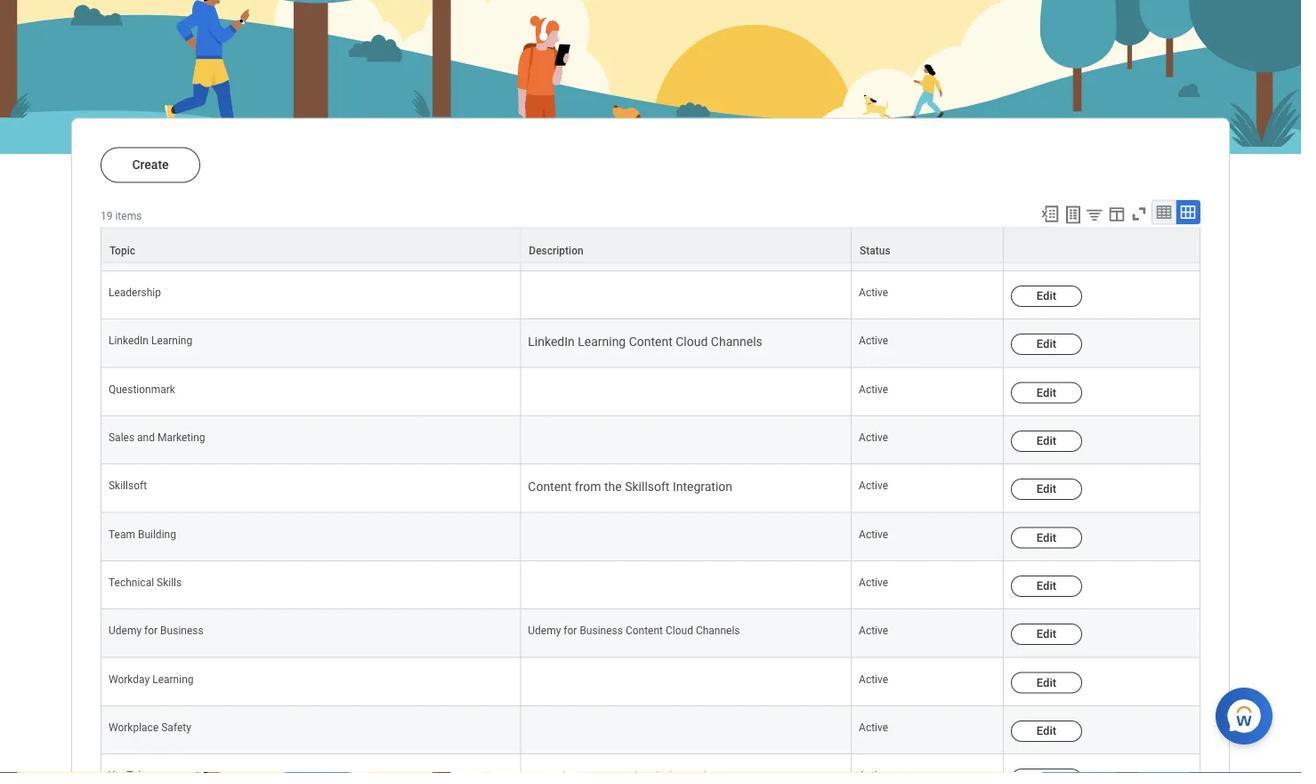 Task type: vqa. For each thing, say whether or not it's contained in the screenshot.
second on from left
no



Task type: locate. For each thing, give the bounding box(es) containing it.
edit button
[[1011, 238, 1083, 259], [1011, 286, 1083, 308], [1011, 335, 1083, 356], [1011, 383, 1083, 404], [1011, 431, 1083, 453], [1011, 480, 1083, 501], [1011, 528, 1083, 549], [1011, 576, 1083, 598], [1011, 625, 1083, 646], [1011, 673, 1083, 694], [1011, 721, 1083, 743]]

3 edit from the top
[[1037, 338, 1057, 351]]

5 cell from the top
[[521, 562, 852, 610]]

3 edit button from the top
[[1011, 335, 1083, 356]]

1 horizontal spatial udemy
[[528, 626, 561, 638]]

11 edit button from the top
[[1011, 721, 1083, 743]]

4 active from the top
[[859, 384, 889, 396]]

1 horizontal spatial business
[[580, 626, 623, 638]]

workday
[[109, 674, 150, 686]]

19
[[101, 210, 113, 223]]

cell
[[521, 272, 852, 320], [521, 369, 852, 417], [521, 417, 852, 465], [521, 514, 852, 562], [521, 562, 852, 610], [521, 659, 852, 707], [521, 707, 852, 756]]

topic button
[[101, 229, 520, 263]]

0 horizontal spatial business
[[160, 626, 204, 638]]

1 vertical spatial cloud
[[676, 335, 708, 350]]

1 active from the top
[[859, 239, 889, 251]]

managementor for harvard managementor content cloud channels
[[575, 239, 660, 253]]

1 linkedin from the left
[[109, 335, 149, 348]]

row containing topic
[[101, 228, 1201, 264]]

6 active from the top
[[859, 481, 889, 493]]

status button
[[852, 229, 1003, 263]]

6 edit from the top
[[1037, 483, 1057, 496]]

0 horizontal spatial for
[[144, 626, 158, 638]]

learning for workday learning
[[152, 674, 194, 686]]

learning
[[151, 335, 193, 348], [578, 335, 626, 350], [152, 674, 194, 686]]

1 vertical spatial row
[[101, 756, 1201, 774]]

2 harvard from the left
[[528, 239, 572, 253]]

0 vertical spatial channels
[[745, 239, 796, 253]]

skillsoft
[[109, 481, 147, 493], [625, 481, 670, 495]]

business
[[160, 626, 204, 638], [580, 626, 623, 638]]

active
[[859, 239, 889, 251], [859, 287, 889, 299], [859, 335, 889, 348], [859, 384, 889, 396], [859, 432, 889, 445], [859, 481, 889, 493], [859, 529, 889, 541], [859, 577, 889, 590], [859, 626, 889, 638], [859, 674, 889, 686], [859, 722, 889, 735]]

skillsoft up team
[[109, 481, 147, 493]]

2 managementor from the left
[[575, 239, 660, 253]]

2 udemy from the left
[[528, 626, 561, 638]]

1 vertical spatial channels
[[711, 335, 763, 350]]

2 cell from the top
[[521, 369, 852, 417]]

0 horizontal spatial managementor
[[149, 239, 221, 251]]

2 linkedin from the left
[[528, 335, 575, 350]]

1 for from the left
[[144, 626, 158, 638]]

1 horizontal spatial for
[[564, 626, 577, 638]]

cloud
[[710, 239, 742, 253], [676, 335, 708, 350], [666, 626, 694, 638]]

0 horizontal spatial harvard
[[109, 239, 146, 251]]

managementor
[[149, 239, 221, 251], [575, 239, 660, 253]]

row
[[101, 228, 1201, 264], [101, 756, 1201, 774]]

5 active from the top
[[859, 432, 889, 445]]

2 vertical spatial channels
[[696, 626, 740, 638]]

and
[[137, 432, 155, 445]]

technical skills
[[109, 577, 182, 590]]

1 horizontal spatial harvard
[[528, 239, 572, 253]]

4 edit button from the top
[[1011, 383, 1083, 404]]

edit inside 'linkedin learning content cloud channels' row
[[1037, 338, 1057, 351]]

cell for and
[[521, 417, 852, 465]]

active inside harvard managementor content cloud channels row
[[859, 239, 889, 251]]

leadership
[[109, 287, 161, 299]]

1 edit from the top
[[1037, 241, 1057, 254]]

channels
[[745, 239, 796, 253], [711, 335, 763, 350], [696, 626, 740, 638]]

8 active from the top
[[859, 577, 889, 590]]

1 horizontal spatial managementor
[[575, 239, 660, 253]]

6 edit button from the top
[[1011, 480, 1083, 501]]

toolbar
[[1033, 200, 1201, 228]]

linkedin for linkedin learning
[[109, 335, 149, 348]]

edit row
[[101, 272, 1201, 320], [101, 369, 1201, 417], [101, 417, 1201, 465], [101, 514, 1201, 562], [101, 562, 1201, 610], [101, 610, 1201, 659], [101, 659, 1201, 707], [101, 707, 1201, 756]]

1 business from the left
[[160, 626, 204, 638]]

description button
[[521, 229, 851, 263]]

workday learning
[[109, 674, 194, 686]]

marketing
[[158, 432, 205, 445]]

3 active from the top
[[859, 335, 889, 348]]

description
[[529, 245, 584, 257]]

2 active from the top
[[859, 287, 889, 299]]

6 cell from the top
[[521, 659, 852, 707]]

for
[[144, 626, 158, 638], [564, 626, 577, 638]]

harvard managementor content cloud channels row
[[101, 224, 1201, 272]]

1 row from the top
[[101, 228, 1201, 264]]

0 vertical spatial cloud
[[710, 239, 742, 253]]

11 active from the top
[[859, 722, 889, 735]]

from
[[575, 481, 601, 495]]

edit button inside harvard managementor content cloud channels row
[[1011, 238, 1083, 259]]

10 active from the top
[[859, 674, 889, 686]]

2 edit button from the top
[[1011, 286, 1083, 308]]

9 active from the top
[[859, 626, 889, 638]]

harvard
[[109, 239, 146, 251], [528, 239, 572, 253]]

1 harvard from the left
[[109, 239, 146, 251]]

10 edit button from the top
[[1011, 673, 1083, 694]]

1 managementor from the left
[[149, 239, 221, 251]]

harvard managementor content cloud channels
[[528, 239, 796, 253]]

harvard for harvard managementor content cloud channels
[[528, 239, 572, 253]]

active for harvard
[[859, 239, 889, 251]]

active inside 'linkedin learning content cloud channels' row
[[859, 335, 889, 348]]

0 vertical spatial row
[[101, 228, 1201, 264]]

2 for from the left
[[564, 626, 577, 638]]

5 edit button from the top
[[1011, 431, 1083, 453]]

0 horizontal spatial skillsoft
[[109, 481, 147, 493]]

7 edit from the top
[[1037, 531, 1057, 545]]

edit inside harvard managementor content cloud channels row
[[1037, 241, 1057, 254]]

4 cell from the top
[[521, 514, 852, 562]]

channels for linkedin learning content cloud channels
[[711, 335, 763, 350]]

select to filter grid data image
[[1085, 206, 1105, 224]]

udemy
[[109, 626, 142, 638], [528, 626, 561, 638]]

cloud for learning
[[676, 335, 708, 350]]

1 horizontal spatial linkedin
[[528, 335, 575, 350]]

team
[[109, 529, 135, 541]]

create
[[132, 158, 169, 173]]

6 edit row from the top
[[101, 610, 1201, 659]]

1 udemy from the left
[[109, 626, 142, 638]]

for for udemy for business
[[144, 626, 158, 638]]

2 vertical spatial cloud
[[666, 626, 694, 638]]

0 horizontal spatial linkedin
[[109, 335, 149, 348]]

workplace
[[109, 722, 159, 735]]

linkedin
[[109, 335, 149, 348], [528, 335, 575, 350]]

skillsoft right the "the"
[[625, 481, 670, 495]]

1 horizontal spatial skillsoft
[[625, 481, 670, 495]]

2 business from the left
[[580, 626, 623, 638]]

channels for harvard managementor content cloud channels
[[745, 239, 796, 253]]

0 horizontal spatial udemy
[[109, 626, 142, 638]]

1 edit button from the top
[[1011, 238, 1083, 259]]

edit button inside content from the skillsoft integration row
[[1011, 480, 1083, 501]]

1 skillsoft from the left
[[109, 481, 147, 493]]

2 row from the top
[[101, 756, 1201, 774]]

10 edit from the top
[[1037, 676, 1057, 690]]

3 cell from the top
[[521, 417, 852, 465]]

items
[[115, 210, 142, 223]]

7 active from the top
[[859, 529, 889, 541]]

2 edit from the top
[[1037, 289, 1057, 303]]

edit
[[1037, 241, 1057, 254], [1037, 289, 1057, 303], [1037, 338, 1057, 351], [1037, 386, 1057, 400], [1037, 435, 1057, 448], [1037, 483, 1057, 496], [1037, 531, 1057, 545], [1037, 580, 1057, 593], [1037, 628, 1057, 641], [1037, 676, 1057, 690], [1037, 725, 1057, 738]]

content
[[663, 239, 707, 253], [629, 335, 673, 350], [528, 481, 572, 495], [626, 626, 663, 638]]

integration
[[673, 481, 733, 495]]

cell for skills
[[521, 562, 852, 610]]

questionmark
[[109, 384, 175, 396]]

7 cell from the top
[[521, 707, 852, 756]]



Task type: describe. For each thing, give the bounding box(es) containing it.
active inside content from the skillsoft integration row
[[859, 481, 889, 493]]

9 edit button from the top
[[1011, 625, 1083, 646]]

active for team
[[859, 529, 889, 541]]

export to worksheets image
[[1063, 205, 1084, 226]]

export to excel image
[[1041, 205, 1060, 224]]

learning for linkedin learning content cloud channels
[[578, 335, 626, 350]]

learning for linkedin learning
[[151, 335, 193, 348]]

linkedin for linkedin learning content cloud channels
[[528, 335, 575, 350]]

active for linkedin
[[859, 335, 889, 348]]

1 edit row from the top
[[101, 272, 1201, 320]]

workplace safety
[[109, 722, 191, 735]]

udemy for business
[[109, 626, 204, 638]]

the
[[605, 481, 622, 495]]

cell for building
[[521, 514, 852, 562]]

11 edit from the top
[[1037, 725, 1057, 738]]

table image
[[1156, 204, 1173, 222]]

7 edit row from the top
[[101, 659, 1201, 707]]

managementor for harvard managementor
[[149, 239, 221, 251]]

active for workday
[[859, 674, 889, 686]]

active for sales
[[859, 432, 889, 445]]

4 edit from the top
[[1037, 386, 1057, 400]]

skills
[[157, 577, 182, 590]]

cell for learning
[[521, 659, 852, 707]]

19 items
[[101, 210, 142, 223]]

8 edit row from the top
[[101, 707, 1201, 756]]

edit button inside 'linkedin learning content cloud channels' row
[[1011, 335, 1083, 356]]

5 edit from the top
[[1037, 435, 1057, 448]]

sales
[[109, 432, 135, 445]]

2 skillsoft from the left
[[625, 481, 670, 495]]

linkedin learning content cloud channels row
[[101, 320, 1201, 369]]

click to view/edit grid preferences image
[[1108, 205, 1127, 224]]

udemy for business content cloud channels
[[528, 626, 740, 638]]

8 edit button from the top
[[1011, 576, 1083, 598]]

edit inside content from the skillsoft integration row
[[1037, 483, 1057, 496]]

harvard for harvard managementor
[[109, 239, 146, 251]]

expand table image
[[1180, 204, 1197, 222]]

business for udemy for business content cloud channels
[[580, 626, 623, 638]]

2 edit row from the top
[[101, 369, 1201, 417]]

harvard managementor
[[109, 239, 221, 251]]

sales and marketing
[[109, 432, 205, 445]]

4 edit row from the top
[[101, 514, 1201, 562]]

content from the skillsoft integration row
[[101, 465, 1201, 514]]

8 edit from the top
[[1037, 580, 1057, 593]]

linkedin learning content cloud channels
[[528, 335, 763, 350]]

linkedin learning
[[109, 335, 193, 348]]

udemy for udemy for business
[[109, 626, 142, 638]]

building
[[138, 529, 176, 541]]

content from the skillsoft integration
[[528, 481, 733, 495]]

business for udemy for business
[[160, 626, 204, 638]]

active for udemy
[[859, 626, 889, 638]]

1 cell from the top
[[521, 272, 852, 320]]

active for technical
[[859, 577, 889, 590]]

for for udemy for business content cloud channels
[[564, 626, 577, 638]]

9 edit from the top
[[1037, 628, 1057, 641]]

5 edit row from the top
[[101, 562, 1201, 610]]

fullscreen image
[[1130, 205, 1149, 224]]

technical
[[109, 577, 154, 590]]

topic
[[110, 245, 135, 257]]

create button
[[101, 148, 200, 183]]

3 edit row from the top
[[101, 417, 1201, 465]]

active for workplace
[[859, 722, 889, 735]]

safety
[[161, 722, 191, 735]]

team building
[[109, 529, 176, 541]]

udemy for udemy for business content cloud channels
[[528, 626, 561, 638]]

cloud for managementor
[[710, 239, 742, 253]]

status
[[860, 245, 891, 257]]

cell for safety
[[521, 707, 852, 756]]

7 edit button from the top
[[1011, 528, 1083, 549]]



